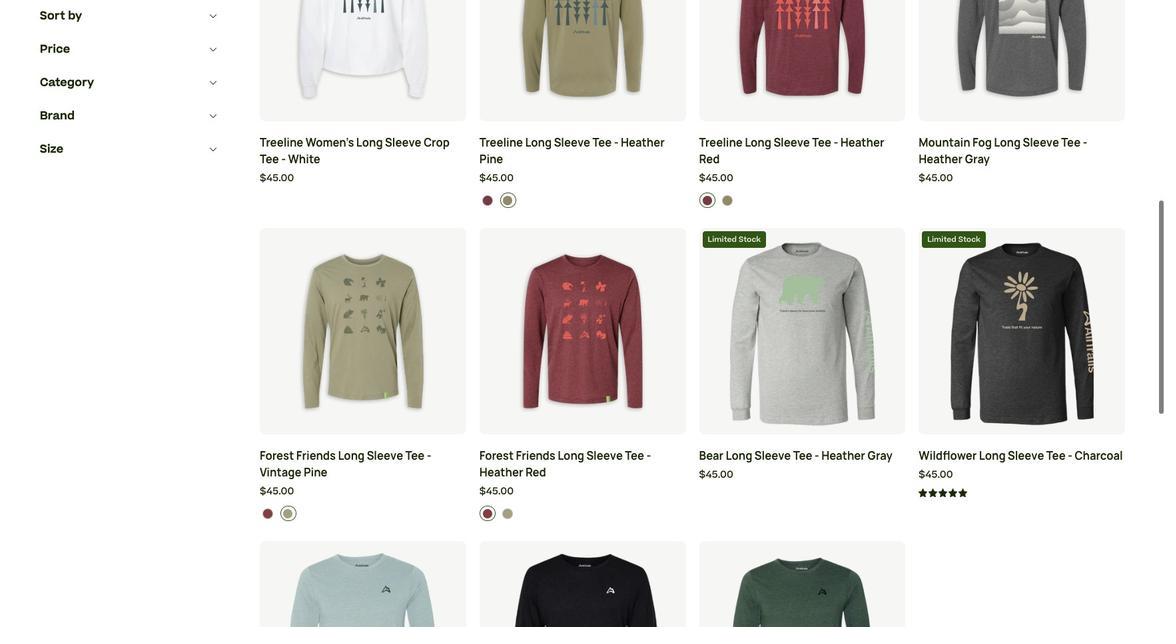 Task type: locate. For each thing, give the bounding box(es) containing it.
wildflower long sleeve tee - charcoal $45.00
[[919, 448, 1124, 482]]

option group down treeline long sleeve tee - heather red $45.00
[[700, 193, 906, 208]]

pine up heather red option
[[480, 152, 503, 166]]

0 horizontal spatial pine
[[304, 465, 328, 480]]

0 vertical spatial gray
[[965, 152, 990, 166]]

forest friends long sleeve tee - heather red $45.00
[[480, 448, 651, 498]]

heather red radio for treeline long sleeve tee - heather red
[[700, 193, 716, 208]]

0 horizontal spatial treeline
[[260, 135, 303, 150]]

option group down forest friends long sleeve tee - vintage pine $45.00 at left bottom
[[260, 506, 467, 521]]

treeline
[[260, 135, 303, 150], [480, 135, 523, 150], [699, 135, 743, 150]]

Vintage Pine radio
[[281, 506, 297, 521], [500, 506, 516, 521]]

long
[[356, 135, 383, 150], [525, 135, 552, 150], [745, 135, 772, 150], [995, 135, 1021, 150], [338, 448, 365, 463], [558, 448, 585, 463], [726, 448, 753, 463], [980, 448, 1006, 463]]

3 treeline from the left
[[699, 135, 743, 150]]

forest inside forest friends long sleeve tee - heather red $45.00
[[480, 448, 514, 463]]

tee inside mountain fog long sleeve tee - heather gray $45.00
[[1062, 135, 1081, 150]]

treeline inside treeline long sleeve tee - heather red $45.00
[[699, 135, 743, 150]]

$45.00 inside mountain fog long sleeve tee - heather gray $45.00
[[919, 171, 954, 185]]

$45.00 inside wildflower long sleeve tee - charcoal $45.00
[[919, 468, 954, 482]]

1 vertical spatial red
[[526, 465, 546, 480]]

1 horizontal spatial heather pine radio
[[720, 193, 736, 208]]

1 treeline from the left
[[260, 135, 303, 150]]

0 vertical spatial red
[[699, 152, 720, 166]]

friends for pine
[[296, 448, 336, 463]]

0 horizontal spatial heather pine radio
[[500, 193, 516, 208]]

heather red image
[[482, 195, 493, 206]]

1 heather pine radio from the left
[[500, 193, 516, 208]]

2 horizontal spatial heather red image
[[702, 195, 713, 206]]

1 horizontal spatial forest
[[480, 448, 514, 463]]

$45.00 link down forest friends long sleeve tee - heather red link on the bottom
[[480, 484, 686, 499]]

treeline long sleeve tee - heather red link
[[699, 134, 906, 168]]

$45.00
[[260, 171, 294, 185], [480, 171, 514, 185], [699, 171, 734, 185], [919, 171, 954, 185], [699, 468, 734, 482], [919, 468, 954, 482], [260, 484, 294, 498], [480, 484, 514, 498]]

long inside treeline women's long sleeve crop tee - white $45.00
[[356, 135, 383, 150]]

treeline up heather pine image
[[699, 135, 743, 150]]

2 forest from the left
[[480, 448, 514, 463]]

heather inside forest friends long sleeve tee - heather red $45.00
[[480, 465, 524, 480]]

tee inside bear long sleeve tee - heather gray $45.00
[[794, 448, 813, 463]]

$45.00 link
[[260, 171, 466, 186], [480, 171, 686, 186], [699, 171, 906, 186], [919, 171, 1126, 186], [699, 468, 906, 483], [919, 468, 1126, 483], [260, 484, 466, 499], [480, 484, 686, 499]]

sleeve inside mountain fog long sleeve tee - heather gray $45.00
[[1023, 135, 1060, 150]]

bear long sleeve tee - heather gray link
[[699, 448, 906, 464]]

brand
[[40, 108, 75, 124]]

Heather Red radio
[[700, 193, 716, 208], [260, 506, 276, 521], [480, 506, 496, 521]]

option group down 'treeline long sleeve tee - heather pine $45.00'
[[480, 193, 686, 208]]

star image
[[919, 489, 928, 497], [919, 489, 928, 497], [929, 489, 938, 497], [949, 489, 958, 497], [959, 489, 968, 497]]

-
[[614, 135, 619, 150], [834, 135, 839, 150], [1083, 135, 1088, 150], [281, 152, 286, 166], [427, 448, 432, 463], [647, 448, 651, 463], [815, 448, 820, 463], [1068, 448, 1073, 463]]

0 horizontal spatial gray
[[868, 448, 893, 463]]

- inside bear long sleeve tee - heather gray $45.00
[[815, 448, 820, 463]]

option group for heather
[[480, 506, 686, 521]]

$45.00 link down treeline long sleeve tee - heather red link
[[699, 171, 906, 186]]

sort
[[40, 8, 65, 24]]

size
[[40, 141, 63, 157]]

mountain fog long sleeve tee - heather gray link
[[919, 134, 1126, 168]]

$45.00 inside bear long sleeve tee - heather gray $45.00
[[699, 468, 734, 482]]

1 horizontal spatial treeline
[[480, 135, 523, 150]]

0 horizontal spatial forest
[[260, 448, 294, 463]]

1 horizontal spatial gray
[[965, 152, 990, 166]]

heather pine radio for red
[[720, 193, 736, 208]]

forest friends long sleeve tee - vintage pine link
[[260, 448, 466, 481]]

$45.00 link for mountain fog long sleeve tee - heather gray
[[919, 171, 1126, 186]]

heather red image for vintage
[[263, 508, 273, 519]]

heather red image for heather
[[482, 508, 493, 519]]

$45.00 link down mountain fog long sleeve tee - heather gray link
[[919, 171, 1126, 186]]

pine right vintage
[[304, 465, 328, 480]]

$45.00 inside 'treeline long sleeve tee - heather pine $45.00'
[[480, 171, 514, 185]]

2 horizontal spatial heather red radio
[[700, 193, 716, 208]]

sleeve inside treeline women's long sleeve crop tee - white $45.00
[[385, 135, 422, 150]]

tee inside treeline long sleeve tee - heather red $45.00
[[813, 135, 832, 150]]

gray
[[965, 152, 990, 166], [868, 448, 893, 463]]

treeline long sleeve tee - heather red $45.00
[[699, 135, 885, 185]]

0 vertical spatial pine
[[480, 152, 503, 166]]

1 vintage pine image from the left
[[283, 508, 294, 519]]

- inside treeline long sleeve tee - heather red $45.00
[[834, 135, 839, 150]]

charcoal
[[1075, 448, 1124, 463]]

2 treeline from the left
[[480, 135, 523, 150]]

heather pine radio for pine
[[500, 193, 516, 208]]

$45.00 link down "wildflower long sleeve tee - charcoal" link
[[919, 468, 1126, 483]]

vintage pine image
[[283, 508, 294, 519], [503, 508, 513, 519]]

$45.00 link down 'treeline women's long sleeve crop tee - white' link at the top left of the page
[[260, 171, 466, 186]]

option group for vintage
[[260, 506, 467, 521]]

heather red radio for forest friends long sleeve tee - vintage pine
[[260, 506, 276, 521]]

$45.00 link down bear long sleeve tee - heather gray link in the bottom of the page
[[699, 468, 906, 483]]

1 horizontal spatial vintage pine radio
[[500, 506, 516, 521]]

treeline up heather pine icon
[[480, 135, 523, 150]]

0 horizontal spatial friends
[[296, 448, 336, 463]]

sleeve inside bear long sleeve tee - heather gray $45.00
[[755, 448, 791, 463]]

heather pine image
[[722, 195, 733, 206]]

1 horizontal spatial heather red image
[[482, 508, 493, 519]]

heather inside 'treeline long sleeve tee - heather pine $45.00'
[[621, 135, 665, 150]]

1 horizontal spatial friends
[[516, 448, 556, 463]]

1 horizontal spatial pine
[[480, 152, 503, 166]]

1 vertical spatial pine
[[304, 465, 328, 480]]

1 horizontal spatial vintage pine image
[[503, 508, 513, 519]]

heather red image
[[702, 195, 713, 206], [263, 508, 273, 519], [482, 508, 493, 519]]

friends for red
[[516, 448, 556, 463]]

$45.00 inside forest friends long sleeve tee - vintage pine $45.00
[[260, 484, 294, 498]]

2 vintage pine radio from the left
[[500, 506, 516, 521]]

heather inside treeline long sleeve tee - heather red $45.00
[[841, 135, 885, 150]]

1 vintage pine radio from the left
[[281, 506, 297, 521]]

heather red radio for forest friends long sleeve tee - heather red
[[480, 506, 496, 521]]

treeline inside treeline women's long sleeve crop tee - white $45.00
[[260, 135, 303, 150]]

sleeve
[[385, 135, 422, 150], [554, 135, 591, 150], [774, 135, 810, 150], [1023, 135, 1060, 150], [367, 448, 403, 463], [587, 448, 623, 463], [755, 448, 791, 463], [1008, 448, 1045, 463]]

treeline up white
[[260, 135, 303, 150]]

$45.00 link for forest friends long sleeve tee - vintage pine
[[260, 484, 466, 499]]

heather pine image
[[503, 195, 513, 206]]

2 heather pine radio from the left
[[720, 193, 736, 208]]

red
[[699, 152, 720, 166], [526, 465, 546, 480]]

forest inside forest friends long sleeve tee - vintage pine $45.00
[[260, 448, 294, 463]]

1 vertical spatial gray
[[868, 448, 893, 463]]

$45.00 link down treeline long sleeve tee - heather pine link
[[480, 171, 686, 186]]

tee inside forest friends long sleeve tee - vintage pine $45.00
[[406, 448, 425, 463]]

long inside forest friends long sleeve tee - heather red $45.00
[[558, 448, 585, 463]]

star image
[[929, 489, 938, 497], [939, 489, 948, 497], [939, 489, 948, 497], [949, 489, 958, 497], [959, 489, 968, 497]]

vintage
[[260, 465, 302, 480]]

$45.00 link for treeline long sleeve tee - heather red
[[699, 171, 906, 186]]

bear long sleeve tee - heather gray $45.00
[[699, 448, 893, 482]]

heather for treeline long sleeve tee - heather red
[[841, 135, 885, 150]]

$45.00 link for treeline long sleeve tee - heather pine
[[480, 171, 686, 186]]

$45.00 inside treeline women's long sleeve crop tee - white $45.00
[[260, 171, 294, 185]]

$45.00 link down forest friends long sleeve tee - vintage pine link
[[260, 484, 466, 499]]

option group
[[480, 193, 686, 208], [700, 193, 906, 208], [260, 506, 467, 521], [480, 506, 686, 521]]

friends inside forest friends long sleeve tee - heather red $45.00
[[516, 448, 556, 463]]

1 friends from the left
[[296, 448, 336, 463]]

Heather Pine radio
[[500, 193, 516, 208], [720, 193, 736, 208]]

2 vintage pine image from the left
[[503, 508, 513, 519]]

heather
[[621, 135, 665, 150], [841, 135, 885, 150], [919, 152, 963, 166], [822, 448, 866, 463], [480, 465, 524, 480]]

0 horizontal spatial heather red radio
[[260, 506, 276, 521]]

forest friends long sleeve tee - heather red link
[[480, 448, 686, 481]]

gray inside bear long sleeve tee - heather gray $45.00
[[868, 448, 893, 463]]

sleeve inside forest friends long sleeve tee - vintage pine $45.00
[[367, 448, 403, 463]]

pine
[[480, 152, 503, 166], [304, 465, 328, 480]]

treeline for red
[[699, 135, 743, 150]]

heather inside bear long sleeve tee - heather gray $45.00
[[822, 448, 866, 463]]

- inside wildflower long sleeve tee - charcoal $45.00
[[1068, 448, 1073, 463]]

mountain
[[919, 135, 971, 150]]

price button
[[40, 33, 220, 66]]

friends
[[296, 448, 336, 463], [516, 448, 556, 463]]

option group down forest friends long sleeve tee - heather red $45.00 on the bottom of page
[[480, 506, 686, 521]]

treeline long sleeve tee - heather pine $45.00
[[480, 135, 665, 185]]

1 horizontal spatial heather red radio
[[480, 506, 496, 521]]

tee inside forest friends long sleeve tee - heather red $45.00
[[625, 448, 645, 463]]

gray inside mountain fog long sleeve tee - heather gray $45.00
[[965, 152, 990, 166]]

2 horizontal spatial treeline
[[699, 135, 743, 150]]

2 friends from the left
[[516, 448, 556, 463]]

0 horizontal spatial heather red image
[[263, 508, 273, 519]]

0 horizontal spatial vintage pine radio
[[281, 506, 297, 521]]

0 horizontal spatial vintage pine image
[[283, 508, 294, 519]]

friends inside forest friends long sleeve tee - vintage pine $45.00
[[296, 448, 336, 463]]

1 forest from the left
[[260, 448, 294, 463]]

forest friends long sleeve tee - vintage pine $45.00
[[260, 448, 432, 498]]

1 horizontal spatial red
[[699, 152, 720, 166]]

- inside treeline women's long sleeve crop tee - white $45.00
[[281, 152, 286, 166]]

treeline inside 'treeline long sleeve tee - heather pine $45.00'
[[480, 135, 523, 150]]

price
[[40, 41, 70, 57]]

forest
[[260, 448, 294, 463], [480, 448, 514, 463]]

tee
[[593, 135, 612, 150], [813, 135, 832, 150], [1062, 135, 1081, 150], [260, 152, 279, 166], [406, 448, 425, 463], [625, 448, 645, 463], [794, 448, 813, 463], [1047, 448, 1066, 463]]

0 horizontal spatial red
[[526, 465, 546, 480]]



Task type: describe. For each thing, give the bounding box(es) containing it.
$45.00 link for wildflower long sleeve tee - charcoal
[[919, 468, 1126, 483]]

sort by
[[40, 8, 82, 24]]

heather for bear long sleeve tee - heather gray
[[822, 448, 866, 463]]

women's
[[306, 135, 354, 150]]

long inside 'treeline long sleeve tee - heather pine $45.00'
[[525, 135, 552, 150]]

sleeve inside wildflower long sleeve tee - charcoal $45.00
[[1008, 448, 1045, 463]]

sleeve inside treeline long sleeve tee - heather red $45.00
[[774, 135, 810, 150]]

treeline for -
[[260, 135, 303, 150]]

vintage pine image for vintage
[[283, 508, 294, 519]]

$45.00 inside treeline long sleeve tee - heather red $45.00
[[699, 171, 734, 185]]

tee inside treeline women's long sleeve crop tee - white $45.00
[[260, 152, 279, 166]]

- inside forest friends long sleeve tee - heather red $45.00
[[647, 448, 651, 463]]

crop
[[424, 135, 450, 150]]

- inside forest friends long sleeve tee - vintage pine $45.00
[[427, 448, 432, 463]]

heather inside mountain fog long sleeve tee - heather gray $45.00
[[919, 152, 963, 166]]

long inside forest friends long sleeve tee - vintage pine $45.00
[[338, 448, 365, 463]]

long inside wildflower long sleeve tee - charcoal $45.00
[[980, 448, 1006, 463]]

brand button
[[40, 99, 220, 133]]

wildflower
[[919, 448, 977, 463]]

- inside 'treeline long sleeve tee - heather pine $45.00'
[[614, 135, 619, 150]]

vintage pine radio for heather
[[500, 506, 516, 521]]

long inside treeline long sleeve tee - heather red $45.00
[[745, 135, 772, 150]]

pine inside 'treeline long sleeve tee - heather pine $45.00'
[[480, 152, 503, 166]]

treeline women's long sleeve crop tee - white link
[[260, 134, 466, 168]]

category
[[40, 75, 94, 91]]

$45.00 link for bear long sleeve tee - heather gray
[[699, 468, 906, 483]]

sleeve inside forest friends long sleeve tee - heather red $45.00
[[587, 448, 623, 463]]

by
[[68, 8, 82, 24]]

size button
[[40, 133, 220, 166]]

option group for red
[[700, 193, 906, 208]]

long inside bear long sleeve tee - heather gray $45.00
[[726, 448, 753, 463]]

pine inside forest friends long sleeve tee - vintage pine $45.00
[[304, 465, 328, 480]]

red inside forest friends long sleeve tee - heather red $45.00
[[526, 465, 546, 480]]

treeline for pine
[[480, 135, 523, 150]]

forest for forest friends long sleeve tee - heather red
[[480, 448, 514, 463]]

category button
[[40, 66, 220, 99]]

vintage pine radio for vintage
[[281, 506, 297, 521]]

option group for pine
[[480, 193, 686, 208]]

long inside mountain fog long sleeve tee - heather gray $45.00
[[995, 135, 1021, 150]]

wildflower long sleeve tee - charcoal link
[[919, 448, 1126, 464]]

$45.00 link for treeline women's long sleeve crop tee - white
[[260, 171, 466, 186]]

5.0 out of 5.0 stars image
[[919, 489, 968, 499]]

tee inside wildflower long sleeve tee - charcoal $45.00
[[1047, 448, 1066, 463]]

Heather Red radio
[[480, 193, 496, 208]]

- inside mountain fog long sleeve tee - heather gray $45.00
[[1083, 135, 1088, 150]]

red inside treeline long sleeve tee - heather red $45.00
[[699, 152, 720, 166]]

treeline women's long sleeve crop tee - white $45.00
[[260, 135, 450, 185]]

fog
[[973, 135, 992, 150]]

mountain fog long sleeve tee - heather gray $45.00
[[919, 135, 1088, 185]]

heather for treeline long sleeve tee - heather pine
[[621, 135, 665, 150]]

sleeve inside 'treeline long sleeve tee - heather pine $45.00'
[[554, 135, 591, 150]]

tee inside 'treeline long sleeve tee - heather pine $45.00'
[[593, 135, 612, 150]]

vintage pine image for heather
[[503, 508, 513, 519]]

sort by button
[[40, 0, 220, 33]]

heather red image for red
[[702, 195, 713, 206]]

white
[[288, 152, 320, 166]]

$45.00 inside forest friends long sleeve tee - heather red $45.00
[[480, 484, 514, 498]]

bear
[[699, 448, 724, 463]]

treeline long sleeve tee - heather pine link
[[480, 134, 686, 168]]

$45.00 link for forest friends long sleeve tee - heather red
[[480, 484, 686, 499]]

forest for forest friends long sleeve tee - vintage pine
[[260, 448, 294, 463]]



Task type: vqa. For each thing, say whether or not it's contained in the screenshot.
Natural radio related to Nature for All Tee - Natural
no



